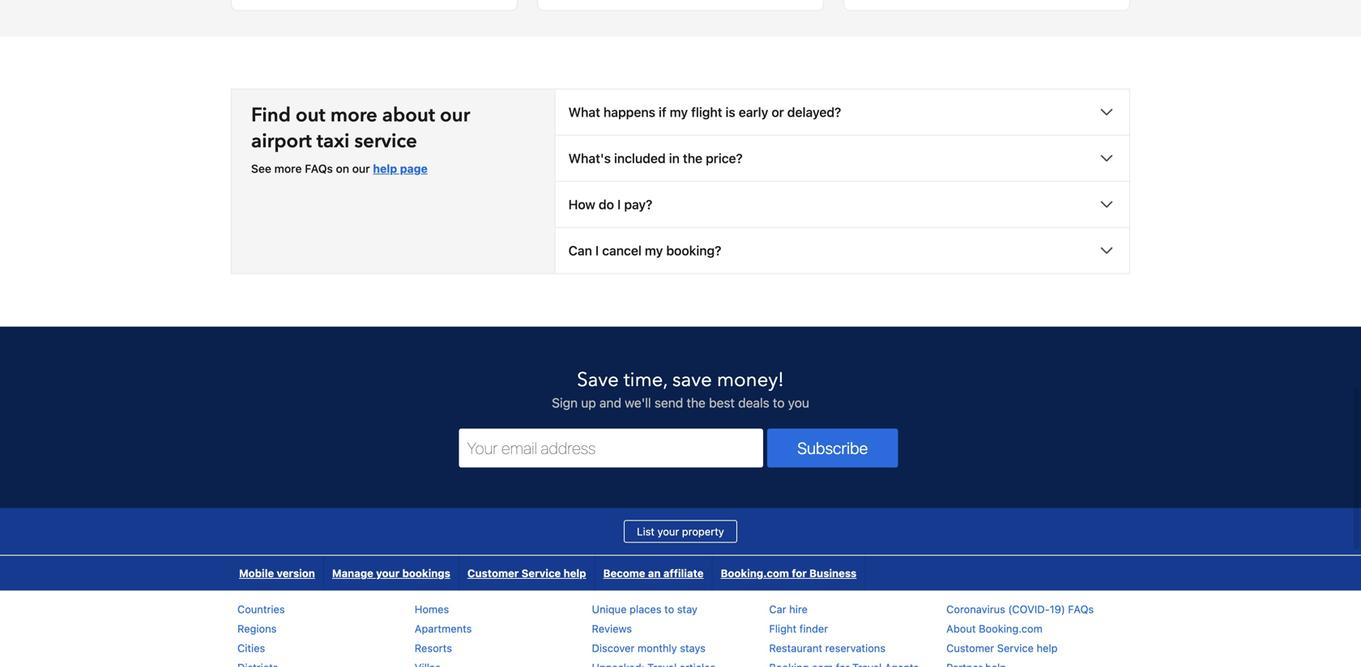 Task type: locate. For each thing, give the bounding box(es) containing it.
faqs
[[305, 162, 333, 176], [1069, 604, 1094, 616]]

1 vertical spatial faqs
[[1069, 604, 1094, 616]]

2 horizontal spatial help
[[1037, 643, 1058, 655]]

to left you
[[773, 396, 785, 411]]

your
[[658, 526, 680, 538], [376, 568, 400, 580]]

i right can
[[596, 243, 599, 259]]

1 horizontal spatial our
[[440, 102, 470, 129]]

if
[[659, 105, 667, 120]]

money!
[[717, 367, 785, 394]]

0 vertical spatial my
[[670, 105, 688, 120]]

happens
[[604, 105, 656, 120]]

apartments
[[415, 624, 472, 636]]

0 vertical spatial customer
[[468, 568, 519, 580]]

help down 19)
[[1037, 643, 1058, 655]]

booking.com
[[721, 568, 790, 580], [979, 624, 1043, 636]]

what's included in the price?
[[569, 151, 743, 166]]

what
[[569, 105, 601, 120]]

1 horizontal spatial customer service help link
[[947, 643, 1058, 655]]

how do i pay? button
[[556, 182, 1130, 228]]

1 vertical spatial customer service help link
[[947, 643, 1058, 655]]

service inside coronavirus (covid-19) faqs about booking.com customer service help
[[998, 643, 1034, 655]]

delayed?
[[788, 105, 842, 120]]

cities
[[238, 643, 265, 655]]

car hire flight finder restaurant reservations
[[770, 604, 886, 655]]

1 vertical spatial service
[[998, 643, 1034, 655]]

the right in
[[683, 151, 703, 166]]

my for booking?
[[645, 243, 663, 259]]

page
[[400, 162, 428, 176]]

mobile
[[239, 568, 274, 580]]

help
[[373, 162, 397, 176], [564, 568, 587, 580], [1037, 643, 1058, 655]]

0 horizontal spatial customer
[[468, 568, 519, 580]]

1 vertical spatial i
[[596, 243, 599, 259]]

0 vertical spatial service
[[522, 568, 561, 580]]

my right if
[[670, 105, 688, 120]]

restaurant
[[770, 643, 823, 655]]

about
[[382, 102, 435, 129]]

customer service help link for manage your bookings
[[460, 557, 595, 592]]

your right manage
[[376, 568, 400, 580]]

see
[[251, 162, 272, 176]]

0 vertical spatial faqs
[[305, 162, 333, 176]]

homes link
[[415, 604, 449, 616]]

flight
[[692, 105, 723, 120]]

coronavirus
[[947, 604, 1006, 616]]

booking.com down coronavirus (covid-19) faqs link
[[979, 624, 1043, 636]]

1 horizontal spatial my
[[670, 105, 688, 120]]

the down save
[[687, 396, 706, 411]]

faqs inside coronavirus (covid-19) faqs about booking.com customer service help
[[1069, 604, 1094, 616]]

0 vertical spatial help
[[373, 162, 397, 176]]

for
[[792, 568, 807, 580]]

save time, save money! footer
[[0, 326, 1362, 668]]

manage your bookings link
[[324, 557, 459, 592]]

your right list
[[658, 526, 680, 538]]

1 vertical spatial customer
[[947, 643, 995, 655]]

i right do
[[618, 197, 621, 213]]

i inside dropdown button
[[618, 197, 621, 213]]

0 horizontal spatial faqs
[[305, 162, 333, 176]]

faqs inside find out more about our airport taxi service see more faqs on our help page
[[305, 162, 333, 176]]

our right about on the left top
[[440, 102, 470, 129]]

finder
[[800, 624, 829, 636]]

included
[[614, 151, 666, 166]]

1 vertical spatial to
[[665, 604, 675, 616]]

you
[[788, 396, 810, 411]]

places
[[630, 604, 662, 616]]

customer service help link
[[460, 557, 595, 592], [947, 643, 1058, 655]]

customer down about
[[947, 643, 995, 655]]

resorts link
[[415, 643, 452, 655]]

1 vertical spatial more
[[274, 162, 302, 176]]

1 horizontal spatial booking.com
[[979, 624, 1043, 636]]

hire
[[790, 604, 808, 616]]

1 horizontal spatial more
[[330, 102, 378, 129]]

customer inside navigation
[[468, 568, 519, 580]]

1 horizontal spatial customer
[[947, 643, 995, 655]]

navigation containing mobile version
[[231, 557, 866, 592]]

0 horizontal spatial booking.com
[[721, 568, 790, 580]]

property
[[682, 526, 725, 538]]

the
[[683, 151, 703, 166], [687, 396, 706, 411]]

faqs right 19)
[[1069, 604, 1094, 616]]

pay?
[[624, 197, 653, 213]]

affiliate
[[664, 568, 704, 580]]

booking.com up car
[[721, 568, 790, 580]]

1 vertical spatial your
[[376, 568, 400, 580]]

1 vertical spatial our
[[352, 162, 370, 176]]

my right cancel at the top
[[645, 243, 663, 259]]

up
[[581, 396, 596, 411]]

navigation
[[231, 557, 866, 592]]

your for manage
[[376, 568, 400, 580]]

become an affiliate
[[604, 568, 704, 580]]

my for flight
[[670, 105, 688, 120]]

1 vertical spatial help
[[564, 568, 587, 580]]

1 vertical spatial the
[[687, 396, 706, 411]]

0 horizontal spatial help
[[373, 162, 397, 176]]

0 vertical spatial to
[[773, 396, 785, 411]]

discover
[[592, 643, 635, 655]]

i inside dropdown button
[[596, 243, 599, 259]]

1 horizontal spatial service
[[998, 643, 1034, 655]]

1 vertical spatial booking.com
[[979, 624, 1043, 636]]

stays
[[680, 643, 706, 655]]

0 horizontal spatial customer service help link
[[460, 557, 595, 592]]

reviews
[[592, 624, 632, 636]]

what's
[[569, 151, 611, 166]]

faqs left on at the left top of page
[[305, 162, 333, 176]]

0 horizontal spatial service
[[522, 568, 561, 580]]

business
[[810, 568, 857, 580]]

to inside save time, save money! sign up and we'll send the best deals to you
[[773, 396, 785, 411]]

booking.com for business
[[721, 568, 857, 580]]

in
[[669, 151, 680, 166]]

1 horizontal spatial your
[[658, 526, 680, 538]]

0 vertical spatial the
[[683, 151, 703, 166]]

the inside save time, save money! sign up and we'll send the best deals to you
[[687, 396, 706, 411]]

customer inside coronavirus (covid-19) faqs about booking.com customer service help
[[947, 643, 995, 655]]

to
[[773, 396, 785, 411], [665, 604, 675, 616]]

1 horizontal spatial faqs
[[1069, 604, 1094, 616]]

0 horizontal spatial our
[[352, 162, 370, 176]]

more right see
[[274, 162, 302, 176]]

list your property
[[637, 526, 725, 538]]

0 vertical spatial booking.com
[[721, 568, 790, 580]]

help left 'become'
[[564, 568, 587, 580]]

countries
[[238, 604, 285, 616]]

service
[[522, 568, 561, 580], [998, 643, 1034, 655]]

2 vertical spatial help
[[1037, 643, 1058, 655]]

1 horizontal spatial to
[[773, 396, 785, 411]]

mobile version link
[[231, 557, 323, 592]]

0 vertical spatial our
[[440, 102, 470, 129]]

1 vertical spatial my
[[645, 243, 663, 259]]

19)
[[1050, 604, 1066, 616]]

0 vertical spatial customer service help link
[[460, 557, 595, 592]]

to left stay
[[665, 604, 675, 616]]

unique places to stay reviews discover monthly stays
[[592, 604, 706, 655]]

0 horizontal spatial i
[[596, 243, 599, 259]]

our right on at the left top of page
[[352, 162, 370, 176]]

more right out
[[330, 102, 378, 129]]

0 vertical spatial your
[[658, 526, 680, 538]]

taxi
[[317, 128, 350, 155]]

customer right bookings
[[468, 568, 519, 580]]

my
[[670, 105, 688, 120], [645, 243, 663, 259]]

is
[[726, 105, 736, 120]]

how
[[569, 197, 596, 213]]

help down service
[[373, 162, 397, 176]]

0 vertical spatial i
[[618, 197, 621, 213]]

cancel
[[603, 243, 642, 259]]

i
[[618, 197, 621, 213], [596, 243, 599, 259]]

1 horizontal spatial i
[[618, 197, 621, 213]]

0 horizontal spatial to
[[665, 604, 675, 616]]

more
[[330, 102, 378, 129], [274, 162, 302, 176]]

0 horizontal spatial your
[[376, 568, 400, 580]]

booking.com inside coronavirus (covid-19) faqs about booking.com customer service help
[[979, 624, 1043, 636]]

airport
[[251, 128, 312, 155]]

0 horizontal spatial my
[[645, 243, 663, 259]]

booking?
[[667, 243, 722, 259]]

your for list
[[658, 526, 680, 538]]

1 horizontal spatial help
[[564, 568, 587, 580]]

or
[[772, 105, 785, 120]]



Task type: vqa. For each thing, say whether or not it's contained in the screenshot.
booking?'s the my
yes



Task type: describe. For each thing, give the bounding box(es) containing it.
monthly
[[638, 643, 677, 655]]

we'll
[[625, 396, 651, 411]]

reviews link
[[592, 624, 632, 636]]

save
[[673, 367, 712, 394]]

bookings
[[402, 568, 451, 580]]

Your email address email field
[[459, 429, 764, 468]]

resorts
[[415, 643, 452, 655]]

service
[[355, 128, 417, 155]]

out
[[296, 102, 326, 129]]

an
[[648, 568, 661, 580]]

sign
[[552, 396, 578, 411]]

can i cancel my booking?
[[569, 243, 722, 259]]

list
[[637, 526, 655, 538]]

to inside unique places to stay reviews discover monthly stays
[[665, 604, 675, 616]]

apartments link
[[415, 624, 472, 636]]

early
[[739, 105, 769, 120]]

car hire link
[[770, 604, 808, 616]]

what's included in the price? button
[[556, 136, 1130, 181]]

how do i pay?
[[569, 197, 653, 213]]

homes
[[415, 604, 449, 616]]

and
[[600, 396, 622, 411]]

about
[[947, 624, 976, 636]]

stay
[[678, 604, 698, 616]]

mobile version
[[239, 568, 315, 580]]

restaurant reservations link
[[770, 643, 886, 655]]

best
[[709, 396, 735, 411]]

flight
[[770, 624, 797, 636]]

what happens if my flight is early or delayed? button
[[556, 90, 1130, 135]]

unique places to stay link
[[592, 604, 698, 616]]

navigation inside save time, save money! footer
[[231, 557, 866, 592]]

countries link
[[238, 604, 285, 616]]

cities link
[[238, 643, 265, 655]]

deals
[[739, 396, 770, 411]]

save
[[577, 367, 619, 394]]

countries regions cities
[[238, 604, 285, 655]]

booking.com inside booking.com for business link
[[721, 568, 790, 580]]

manage your bookings
[[332, 568, 451, 580]]

flight finder link
[[770, 624, 829, 636]]

discover monthly stays link
[[592, 643, 706, 655]]

reservations
[[826, 643, 886, 655]]

send
[[655, 396, 684, 411]]

unique
[[592, 604, 627, 616]]

about booking.com link
[[947, 624, 1043, 636]]

0 vertical spatial more
[[330, 102, 378, 129]]

coronavirus (covid-19) faqs link
[[947, 604, 1094, 616]]

coronavirus (covid-19) faqs about booking.com customer service help
[[947, 604, 1094, 655]]

become an affiliate link
[[595, 557, 712, 592]]

booking.com for business link
[[713, 557, 865, 592]]

regions
[[238, 624, 277, 636]]

0 horizontal spatial more
[[274, 162, 302, 176]]

help page link
[[373, 162, 428, 176]]

help inside find out more about our airport taxi service see more faqs on our help page
[[373, 162, 397, 176]]

price?
[[706, 151, 743, 166]]

find out more about our airport taxi service see more faqs on our help page
[[251, 102, 470, 176]]

regions link
[[238, 624, 277, 636]]

customer service help
[[468, 568, 587, 580]]

can i cancel my booking? button
[[556, 228, 1130, 274]]

do
[[599, 197, 614, 213]]

time,
[[624, 367, 668, 394]]

version
[[277, 568, 315, 580]]

the inside dropdown button
[[683, 151, 703, 166]]

find
[[251, 102, 291, 129]]

become
[[604, 568, 646, 580]]

subscribe button
[[768, 429, 899, 468]]

car
[[770, 604, 787, 616]]

save time, save money! sign up and we'll send the best deals to you
[[552, 367, 810, 411]]

manage
[[332, 568, 374, 580]]

customer service help link for about booking.com
[[947, 643, 1058, 655]]

subscribe
[[798, 439, 868, 458]]

(covid-
[[1009, 604, 1050, 616]]

help inside coronavirus (covid-19) faqs about booking.com customer service help
[[1037, 643, 1058, 655]]

list your property link
[[624, 521, 738, 544]]

on
[[336, 162, 349, 176]]

what happens if my flight is early or delayed?
[[569, 105, 842, 120]]



